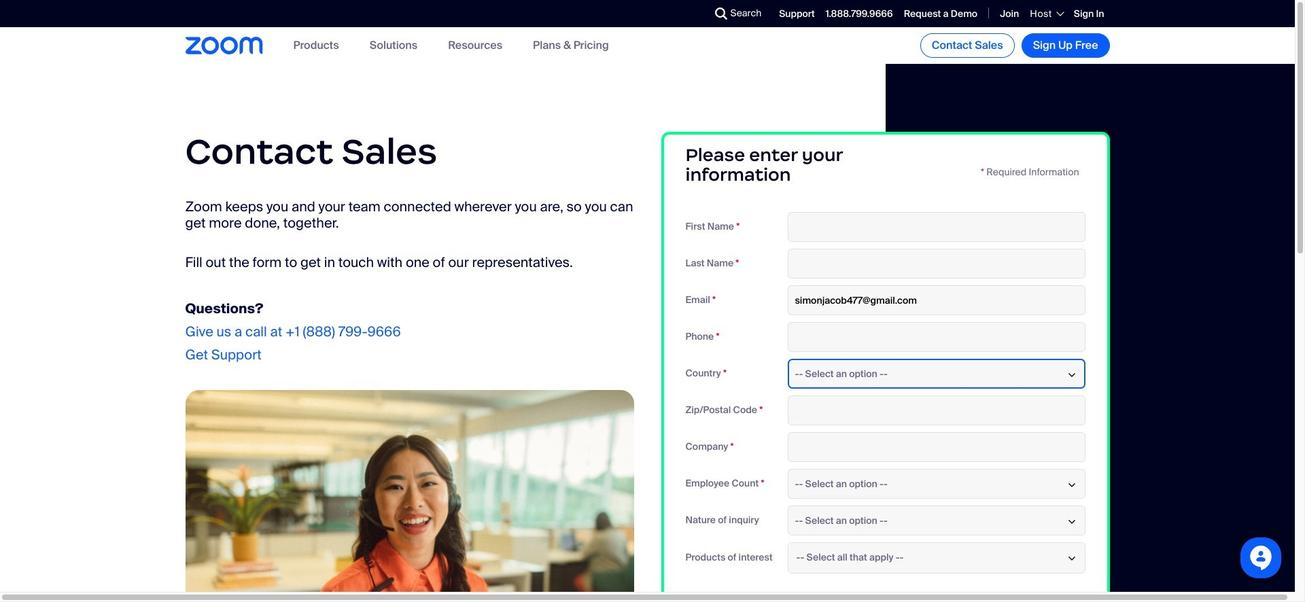 Task type: describe. For each thing, give the bounding box(es) containing it.
zoom logo image
[[185, 37, 263, 54]]



Task type: vqa. For each thing, say whether or not it's contained in the screenshot.
email@yourcompany.com TEXT FIELD
yes



Task type: locate. For each thing, give the bounding box(es) containing it.
search image
[[715, 7, 727, 20], [715, 7, 727, 20]]

email@yourcompany.com text field
[[788, 285, 1086, 315]]

None text field
[[788, 212, 1086, 242], [788, 249, 1086, 279], [788, 322, 1086, 352], [788, 396, 1086, 425], [788, 432, 1086, 462], [788, 212, 1086, 242], [788, 249, 1086, 279], [788, 322, 1086, 352], [788, 396, 1086, 425], [788, 432, 1086, 462]]

None search field
[[665, 3, 719, 24]]

customer support agent image
[[185, 390, 634, 603]]



